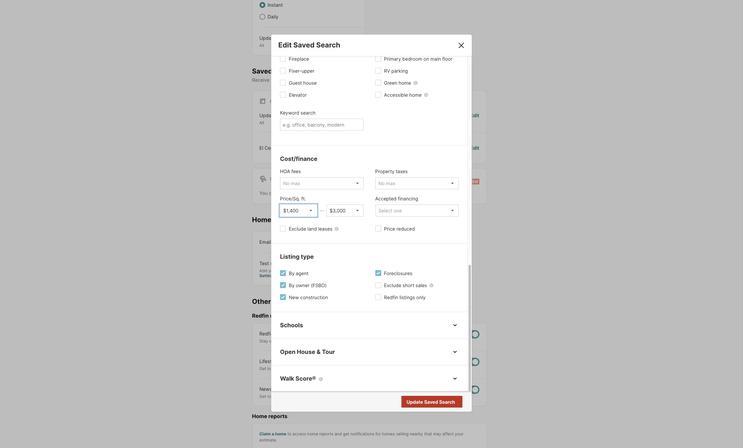 Task type: locate. For each thing, give the bounding box(es) containing it.
agent. up update saved search
[[421, 394, 433, 399]]

0 vertical spatial local
[[268, 367, 277, 372]]

email
[[260, 239, 271, 245]]

redfin for redfin listings only
[[384, 295, 399, 301]]

0 horizontal spatial local
[[268, 367, 277, 372]]

0 horizontal spatial search
[[316, 41, 341, 49]]

1 vertical spatial types
[[277, 113, 290, 119]]

1 horizontal spatial emails
[[433, 145, 447, 151]]

0 horizontal spatial search
[[301, 110, 316, 116]]

for left "homes"
[[376, 432, 381, 437]]

0 vertical spatial &
[[317, 349, 321, 356]]

1 vertical spatial reports
[[320, 432, 334, 437]]

for right searching on the top of page
[[367, 190, 373, 196]]

reports up claim a home link
[[269, 414, 288, 420]]

edit saved search dialog
[[271, 0, 472, 412]]

update left no results
[[407, 400, 423, 406]]

0 vertical spatial all
[[260, 43, 264, 48]]

the left real
[[334, 394, 340, 399]]

0 vertical spatial reports
[[269, 414, 288, 420]]

0 horizontal spatial in
[[308, 268, 311, 273]]

0 vertical spatial emails
[[433, 145, 447, 151]]

None checkbox
[[461, 331, 480, 339], [461, 358, 480, 367], [461, 331, 480, 339], [461, 358, 480, 367]]

saved up the receive
[[252, 67, 273, 75]]

on right the date at the bottom
[[290, 339, 295, 344]]

1 home from the top
[[252, 216, 272, 224]]

preferred
[[347, 77, 368, 83]]

update inside update saved search button
[[407, 400, 423, 406]]

by
[[289, 271, 295, 277], [289, 283, 295, 289]]

exclude land leases
[[289, 226, 333, 232]]

in right trends
[[329, 394, 332, 399]]

1 horizontal spatial search
[[440, 400, 456, 406]]

green home
[[384, 80, 411, 86]]

0 horizontal spatial searches
[[274, 67, 305, 75]]

1 vertical spatial notifications
[[351, 432, 375, 437]]

0 vertical spatial edit button
[[471, 112, 480, 126]]

1 horizontal spatial reports
[[320, 432, 334, 437]]

an
[[437, 339, 442, 344]]

2 horizontal spatial to
[[360, 339, 364, 344]]

Daily radio
[[260, 14, 265, 20]]

rv
[[384, 68, 390, 74]]

short
[[403, 283, 415, 289]]

and left get
[[335, 432, 342, 437]]

redfin's
[[296, 339, 312, 344]]

& inside 'link'
[[317, 349, 321, 356]]

1 vertical spatial in
[[329, 394, 332, 399]]

home inside lifestyle & tips get local insights, home improvement tips, style and design resources.
[[295, 367, 306, 372]]

for for for rent
[[270, 176, 280, 182]]

new
[[289, 295, 299, 301]]

update types all down 'for sale'
[[260, 113, 290, 125]]

1 vertical spatial by
[[289, 283, 295, 289]]

filters.
[[385, 77, 399, 83]]

types down daily
[[277, 35, 290, 41]]

0 vertical spatial for
[[270, 99, 280, 105]]

1 horizontal spatial &
[[317, 349, 321, 356]]

home for home tours
[[252, 216, 272, 224]]

0 horizontal spatial the
[[296, 394, 302, 399]]

sell
[[378, 339, 385, 344]]

searches up the guest
[[274, 67, 305, 75]]

0 vertical spatial from
[[285, 387, 295, 393]]

your right market
[[387, 394, 396, 399]]

for for searching
[[367, 190, 373, 196]]

hoa fees
[[280, 169, 301, 175]]

searches inside saved searches receive timely notifications based on your preferred search filters.
[[274, 67, 305, 75]]

agent inside newsletter from my agent get notified about the latest trends in the real estate market from your local redfin agent.
[[305, 387, 317, 393]]

2 by from the top
[[289, 283, 295, 289]]

buy
[[365, 339, 372, 344]]

redfin listings only
[[384, 295, 426, 301]]

redfin up "stay"
[[260, 331, 274, 337]]

1 horizontal spatial searches
[[309, 190, 330, 196]]

updates
[[270, 313, 291, 319]]

redfin left listings on the right bottom
[[384, 295, 399, 301]]

2 for from the top
[[270, 176, 280, 182]]

emails for no emails
[[433, 145, 447, 151]]

search for update saved search
[[440, 400, 456, 406]]

tips
[[284, 359, 292, 365]]

on inside edit saved search dialog
[[424, 56, 429, 62]]

a
[[386, 339, 388, 344], [272, 432, 274, 437]]

0 vertical spatial agent.
[[443, 339, 455, 344]]

and inside lifestyle & tips get local insights, home improvement tips, style and design resources.
[[354, 367, 361, 372]]

on left main
[[424, 56, 429, 62]]

settings
[[260, 274, 277, 279]]

in right 'number'
[[308, 268, 311, 273]]

home up the accessible home
[[399, 80, 411, 86]]

a right sell
[[386, 339, 388, 344]]

1 by from the top
[[289, 271, 295, 277]]

1 horizontal spatial to
[[288, 432, 292, 437]]

for left rent
[[270, 176, 280, 182]]

1 for from the top
[[270, 99, 280, 105]]

get down newsletter at the left
[[260, 394, 267, 399]]

by for by owner (fsbo)
[[289, 283, 295, 289]]

to left access
[[288, 432, 292, 437]]

primary
[[384, 56, 401, 62]]

None checkbox
[[461, 386, 480, 394]]

edit inside edit saved search dialog
[[279, 41, 292, 49]]

0 vertical spatial agent
[[296, 271, 309, 277]]

notifications inside saved searches receive timely notifications based on your preferred search filters.
[[286, 77, 313, 83]]

reports left get
[[320, 432, 334, 437]]

home up walk score®
[[295, 367, 306, 372]]

all down the 'daily' option
[[260, 43, 264, 48]]

claim
[[260, 432, 271, 437]]

1 vertical spatial home
[[252, 414, 267, 420]]

0 vertical spatial get
[[260, 367, 267, 372]]

1 horizontal spatial no
[[432, 400, 438, 406]]

can
[[269, 190, 277, 196]]

1 vertical spatial local
[[397, 394, 406, 399]]

from
[[285, 387, 295, 393], [377, 394, 386, 399]]

on
[[424, 56, 429, 62], [329, 77, 335, 83], [352, 239, 358, 245], [290, 339, 295, 344]]

list box up you can create saved searches while searching for
[[280, 178, 364, 190]]

1 vertical spatial edit
[[471, 113, 480, 119]]

redfin inside redfin news stay up to date on redfin's tools and features, how to buy or sell a home, and connect with an agent.
[[260, 331, 274, 337]]

style
[[343, 367, 352, 372]]

affect
[[443, 432, 454, 437]]

0 horizontal spatial for
[[367, 190, 373, 196]]

for inside to access home reports and get notifications for homes selling nearby that may affect your estimate.
[[376, 432, 381, 437]]

home up claim
[[252, 414, 267, 420]]

1 the from the left
[[296, 394, 302, 399]]

0 horizontal spatial reports
[[269, 414, 288, 420]]

for for notifications
[[376, 432, 381, 437]]

1 vertical spatial no
[[432, 400, 438, 406]]

1 vertical spatial agent.
[[421, 394, 433, 399]]

1 edit button from the top
[[471, 112, 480, 126]]

no inside button
[[432, 400, 438, 406]]

notifications right get
[[351, 432, 375, 437]]

rent
[[281, 176, 293, 182]]

open house & tour link
[[280, 348, 459, 357]]

home left tours
[[252, 216, 272, 224]]

0 vertical spatial searches
[[274, 67, 305, 75]]

redfin for redfin news stay up to date on redfin's tools and features, how to buy or sell a home, and connect with an agent.
[[260, 331, 274, 337]]

1 vertical spatial edit button
[[471, 145, 480, 152]]

edit
[[279, 41, 292, 49], [471, 113, 480, 119], [471, 145, 480, 151]]

1 horizontal spatial agent.
[[443, 339, 455, 344]]

your inside to access home reports and get notifications for homes selling nearby that may affect your estimate.
[[455, 432, 464, 437]]

1 vertical spatial search
[[301, 110, 316, 116]]

0 vertical spatial types
[[277, 35, 290, 41]]

all up el
[[260, 120, 264, 125]]

1 horizontal spatial local
[[397, 394, 406, 399]]

searches
[[274, 67, 305, 75], [309, 190, 330, 196]]

1 vertical spatial exclude
[[384, 283, 402, 289]]

& left tour on the bottom left of page
[[317, 349, 321, 356]]

to left buy
[[360, 339, 364, 344]]

agent up latest
[[305, 387, 317, 393]]

the down my
[[296, 394, 302, 399]]

1 vertical spatial get
[[260, 394, 267, 399]]

access
[[293, 432, 306, 437]]

your inside newsletter from my agent get notified about the latest trends in the real estate market from your local redfin agent.
[[387, 394, 396, 399]]

new construction
[[289, 295, 328, 301]]

search
[[369, 77, 384, 83], [301, 110, 316, 116]]

add
[[260, 268, 267, 273]]

and right tools
[[324, 339, 331, 344]]

1 vertical spatial for
[[376, 432, 381, 437]]

1 vertical spatial all
[[260, 120, 264, 125]]

1 vertical spatial for
[[270, 176, 280, 182]]

for for for sale
[[270, 99, 280, 105]]

local inside newsletter from my agent get notified about the latest trends in the real estate market from your local redfin agent.
[[397, 394, 406, 399]]

types
[[277, 35, 290, 41], [277, 113, 290, 119]]

saved up "fireplace"
[[294, 41, 315, 49]]

redfin inside edit saved search dialog
[[384, 295, 399, 301]]

agent. inside newsletter from my agent get notified about the latest trends in the real estate market from your local redfin agent.
[[421, 394, 433, 399]]

edit saved search element
[[279, 41, 451, 49]]

real
[[341, 394, 348, 399]]

to right the up
[[275, 339, 279, 344]]

home,
[[389, 339, 401, 344]]

redfin news stay up to date on redfin's tools and features, how to buy or sell a home, and connect with an agent.
[[260, 331, 455, 344]]

and right home, at the right of the page
[[403, 339, 410, 344]]

1 vertical spatial &
[[280, 359, 283, 365]]

home for home reports
[[252, 414, 267, 420]]

edit for edit saved search
[[279, 41, 292, 49]]

0 vertical spatial edit
[[279, 41, 292, 49]]

1 horizontal spatial search
[[369, 77, 384, 83]]

fees
[[292, 169, 301, 175]]

list box down ft.
[[280, 205, 317, 217]]

0 vertical spatial update types all
[[260, 35, 290, 48]]

1 horizontal spatial for
[[376, 432, 381, 437]]

for left sale
[[270, 99, 280, 105]]

0 horizontal spatial agent.
[[421, 394, 433, 399]]

list box
[[280, 178, 364, 190], [376, 178, 459, 190], [280, 205, 317, 217], [327, 205, 364, 217], [376, 205, 459, 217]]

phone
[[278, 268, 291, 273]]

2 home from the top
[[252, 414, 267, 420]]

you
[[260, 190, 268, 196]]

1 horizontal spatial exclude
[[384, 283, 402, 289]]

no for no emails
[[425, 145, 432, 151]]

0 vertical spatial a
[[386, 339, 388, 344]]

0 vertical spatial for
[[367, 190, 373, 196]]

0 vertical spatial no
[[425, 145, 432, 151]]

local
[[268, 367, 277, 372], [397, 394, 406, 399]]

1 horizontal spatial a
[[386, 339, 388, 344]]

search left green
[[369, 77, 384, 83]]

accessible
[[384, 92, 408, 98]]

from right market
[[377, 394, 386, 399]]

searches right ft.
[[309, 190, 330, 196]]

get
[[260, 367, 267, 372], [260, 394, 267, 399]]

get down the lifestyle
[[260, 367, 267, 372]]

1 vertical spatial a
[[272, 432, 274, 437]]

agent inside edit saved search dialog
[[296, 271, 309, 277]]

home right access
[[308, 432, 318, 437]]

estimate.
[[260, 438, 278, 443]]

& left tips
[[280, 359, 283, 365]]

exclude down foreclosures
[[384, 283, 402, 289]]

resources.
[[376, 367, 396, 372]]

your right affect
[[455, 432, 464, 437]]

price/sq.
[[280, 196, 300, 202]]

agent. right an
[[443, 339, 455, 344]]

agent up owner
[[296, 271, 309, 277]]

2 update types all from the top
[[260, 113, 290, 125]]

house
[[304, 80, 317, 86]]

test
[[281, 145, 291, 151]]

0 vertical spatial search
[[316, 41, 341, 49]]

0 horizontal spatial emails
[[273, 298, 294, 306]]

0 vertical spatial home
[[252, 216, 272, 224]]

leases
[[319, 226, 333, 232]]

0 horizontal spatial no
[[425, 145, 432, 151]]

el
[[260, 145, 264, 151]]

update types all
[[260, 35, 290, 48], [260, 113, 290, 125]]

search up e.g. office, balcony, modern text box
[[301, 110, 316, 116]]

update down the 'daily' option
[[260, 35, 276, 41]]

1 vertical spatial search
[[440, 400, 456, 406]]

1 horizontal spatial notifications
[[351, 432, 375, 437]]

2 edit button from the top
[[471, 145, 480, 152]]

home inside to access home reports and get notifications for homes selling nearby that may affect your estimate.
[[308, 432, 318, 437]]

by for by agent
[[289, 271, 295, 277]]

a up estimate.
[[272, 432, 274, 437]]

list box up financing
[[376, 178, 459, 190]]

update down 'for sale'
[[260, 113, 276, 119]]

lifestyle
[[260, 359, 278, 365]]

0 vertical spatial notifications
[[286, 77, 313, 83]]

0 vertical spatial by
[[289, 271, 295, 277]]

0 vertical spatial search
[[369, 77, 384, 83]]

search
[[316, 41, 341, 49], [440, 400, 456, 406]]

1 vertical spatial update types all
[[260, 113, 290, 125]]

on right based
[[329, 77, 335, 83]]

elevator
[[289, 92, 307, 98]]

and right style at the bottom of page
[[354, 367, 361, 372]]

1 horizontal spatial from
[[377, 394, 386, 399]]

up
[[269, 339, 274, 344]]

edit button for no emails
[[471, 145, 480, 152]]

0 horizontal spatial to
[[275, 339, 279, 344]]

1 horizontal spatial the
[[334, 394, 340, 399]]

your up the settings
[[269, 268, 277, 273]]

add your phone number in
[[260, 268, 312, 273]]

1 vertical spatial agent
[[305, 387, 317, 393]]

on right always
[[352, 239, 358, 245]]

notifications down "fixer-upper"
[[286, 77, 313, 83]]

no results button
[[425, 397, 462, 409]]

search inside button
[[440, 400, 456, 406]]

your left preferred
[[336, 77, 346, 83]]

to
[[275, 339, 279, 344], [360, 339, 364, 344], [288, 432, 292, 437]]

redfin up update saved search
[[407, 394, 420, 399]]

1 horizontal spatial in
[[329, 394, 332, 399]]

2 the from the left
[[334, 394, 340, 399]]

types down 'for sale'
[[277, 113, 290, 119]]

no results
[[432, 400, 455, 406]]

list box down financing
[[376, 205, 459, 217]]

from up about
[[285, 387, 295, 393]]

update types all down daily
[[260, 35, 290, 48]]

2 get from the top
[[260, 394, 267, 399]]

edit for update types's edit button
[[471, 113, 480, 119]]

(sms)
[[270, 261, 284, 267]]

fixer-
[[289, 68, 302, 74]]

for
[[270, 99, 280, 105], [270, 176, 280, 182]]

account settings link
[[260, 268, 329, 279]]

0 horizontal spatial &
[[280, 359, 283, 365]]

price/sq. ft.
[[280, 196, 306, 202]]

1 all from the top
[[260, 43, 264, 48]]

redfin inside newsletter from my agent get notified about the latest trends in the real estate market from your local redfin agent.
[[407, 394, 420, 399]]

2 vertical spatial edit
[[471, 145, 480, 151]]

construction
[[301, 295, 328, 301]]

1 get from the top
[[260, 367, 267, 372]]

0 vertical spatial in
[[308, 268, 311, 273]]

cerrito
[[265, 145, 280, 151]]

by owner (fsbo)
[[289, 283, 327, 289]]

claim a home
[[260, 432, 287, 437]]

get
[[343, 432, 350, 437]]

0 horizontal spatial exclude
[[289, 226, 306, 232]]

redfin down other
[[252, 313, 269, 319]]

get inside lifestyle & tips get local insights, home improvement tips, style and design resources.
[[260, 367, 267, 372]]

0 horizontal spatial notifications
[[286, 77, 313, 83]]

reports
[[269, 414, 288, 420], [320, 432, 334, 437]]

0 vertical spatial exclude
[[289, 226, 306, 232]]

exclude left land
[[289, 226, 306, 232]]

how
[[350, 339, 359, 344]]

2 vertical spatial update
[[407, 400, 423, 406]]

1 vertical spatial emails
[[273, 298, 294, 306]]

edit button for update types
[[471, 112, 480, 126]]

saved left results
[[425, 400, 439, 406]]



Task type: vqa. For each thing, say whether or not it's contained in the screenshot.
filters.
yes



Task type: describe. For each thing, give the bounding box(es) containing it.
notifications inside to access home reports and get notifications for homes selling nearby that may affect your estimate.
[[351, 432, 375, 437]]

primary bedroom on main floor
[[384, 56, 453, 62]]

—
[[320, 208, 324, 213]]

sales
[[416, 283, 427, 289]]

may
[[434, 432, 442, 437]]

update saved search button
[[402, 397, 463, 408]]

results
[[439, 400, 455, 406]]

1 vertical spatial update
[[260, 113, 276, 119]]

that
[[425, 432, 432, 437]]

on inside saved searches receive timely notifications based on your preferred search filters.
[[329, 77, 335, 83]]

1 types from the top
[[277, 35, 290, 41]]

receive
[[252, 77, 270, 83]]

lifestyle & tips get local insights, home improvement tips, style and design resources.
[[260, 359, 396, 372]]

property
[[376, 169, 395, 175]]

tour
[[322, 349, 335, 356]]

in inside newsletter from my agent get notified about the latest trends in the real estate market from your local redfin agent.
[[329, 394, 332, 399]]

no for no results
[[432, 400, 438, 406]]

edit for edit button for no emails
[[471, 145, 480, 151]]

home right accessible
[[410, 92, 422, 98]]

timely
[[271, 77, 284, 83]]

1 vertical spatial searches
[[309, 190, 330, 196]]

0 horizontal spatial from
[[285, 387, 295, 393]]

on inside redfin news stay up to date on redfin's tools and features, how to buy or sell a home, and connect with an agent.
[[290, 339, 295, 344]]

taxes
[[396, 169, 408, 175]]

search inside saved searches receive timely notifications based on your preferred search filters.
[[369, 77, 384, 83]]

land
[[308, 226, 317, 232]]

1 vertical spatial from
[[377, 394, 386, 399]]

news
[[275, 331, 287, 337]]

financing
[[398, 196, 419, 202]]

get inside newsletter from my agent get notified about the latest trends in the real estate market from your local redfin agent.
[[260, 394, 267, 399]]

text (sms)
[[260, 261, 284, 267]]

1
[[292, 145, 294, 151]]

your inside saved searches receive timely notifications based on your preferred search filters.
[[336, 77, 346, 83]]

nearby
[[410, 432, 423, 437]]

open
[[280, 349, 296, 356]]

to access home reports and get notifications for homes selling nearby that may affect your estimate.
[[260, 432, 464, 443]]

exclude for exclude land leases
[[289, 226, 306, 232]]

selling
[[397, 432, 409, 437]]

agent. inside redfin news stay up to date on redfin's tools and features, how to buy or sell a home, and connect with an agent.
[[443, 339, 455, 344]]

for rent
[[270, 176, 293, 182]]

and inside to access home reports and get notifications for homes selling nearby that may affect your estimate.
[[335, 432, 342, 437]]

(fsbo)
[[311, 283, 327, 289]]

foreclosures
[[384, 271, 413, 277]]

list box for hoa fees
[[280, 178, 364, 190]]

list box for property taxes
[[376, 178, 459, 190]]

edit saved search
[[279, 41, 341, 49]]

Instant radio
[[260, 2, 265, 8]]

home reports
[[252, 414, 288, 420]]

local inside lifestyle & tips get local insights, home improvement tips, style and design resources.
[[268, 367, 277, 372]]

2 all from the top
[[260, 120, 264, 125]]

stay
[[260, 339, 268, 344]]

listing type
[[280, 254, 314, 261]]

walk
[[280, 376, 294, 383]]

floor
[[443, 56, 453, 62]]

price reduced
[[384, 226, 415, 232]]

e.g. office, balcony, modern text field
[[283, 122, 361, 128]]

tools
[[313, 339, 323, 344]]

latest
[[303, 394, 314, 399]]

0 horizontal spatial a
[[272, 432, 274, 437]]

rv parking
[[384, 68, 408, 74]]

list box down while
[[327, 205, 364, 217]]

design
[[362, 367, 375, 372]]

0 vertical spatial update
[[260, 35, 276, 41]]

keyword search
[[280, 110, 316, 116]]

& inside lifestyle & tips get local insights, home improvement tips, style and design resources.
[[280, 359, 283, 365]]

homes
[[382, 432, 395, 437]]

search inside dialog
[[301, 110, 316, 116]]

type
[[301, 254, 314, 261]]

list box for accepted financing
[[376, 205, 459, 217]]

a inside redfin news stay up to date on redfin's tools and features, how to buy or sell a home, and connect with an agent.
[[386, 339, 388, 344]]

guest house
[[289, 80, 317, 86]]

always on
[[335, 239, 358, 245]]

2 types from the top
[[277, 113, 290, 119]]

fireplace
[[289, 56, 309, 62]]

always
[[335, 239, 351, 245]]

reports inside to access home reports and get notifications for homes selling nearby that may affect your estimate.
[[320, 432, 334, 437]]

upper
[[302, 68, 315, 74]]

about
[[284, 394, 295, 399]]

saved inside button
[[425, 400, 439, 406]]

date
[[281, 339, 289, 344]]

schools
[[280, 322, 303, 329]]

guest
[[289, 80, 302, 86]]

connect
[[411, 339, 427, 344]]

exclude for exclude short sales
[[384, 283, 402, 289]]

saved inside saved searches receive timely notifications based on your preferred search filters.
[[252, 67, 273, 75]]

saved searches receive timely notifications based on your preferred search filters.
[[252, 67, 399, 83]]

hoa
[[280, 169, 290, 175]]

no emails
[[425, 145, 447, 151]]

redfin for redfin updates
[[252, 313, 269, 319]]

for sale
[[270, 99, 292, 105]]

notified
[[268, 394, 282, 399]]

daily
[[268, 14, 279, 20]]

owner
[[296, 283, 310, 289]]

to inside to access home reports and get notifications for homes selling nearby that may affect your estimate.
[[288, 432, 292, 437]]

bedroom
[[403, 56, 423, 62]]

house
[[297, 349, 316, 356]]

you can create saved searches while searching for
[[260, 190, 374, 196]]

account
[[312, 268, 329, 273]]

emails for other emails
[[273, 298, 294, 306]]

accepted
[[376, 196, 397, 202]]

by agent
[[289, 271, 309, 277]]

saved right 'create'
[[294, 190, 308, 196]]

tours
[[273, 216, 291, 224]]

other
[[252, 298, 271, 306]]

other emails
[[252, 298, 294, 306]]

search for edit saved search
[[316, 41, 341, 49]]

parking
[[392, 68, 408, 74]]

searching
[[344, 190, 365, 196]]

features,
[[332, 339, 349, 344]]

only
[[417, 295, 426, 301]]

main
[[431, 56, 441, 62]]

1 update types all from the top
[[260, 35, 290, 48]]

price
[[384, 226, 396, 232]]

exclude short sales
[[384, 283, 427, 289]]

property taxes
[[376, 169, 408, 175]]

home up estimate.
[[275, 432, 287, 437]]



